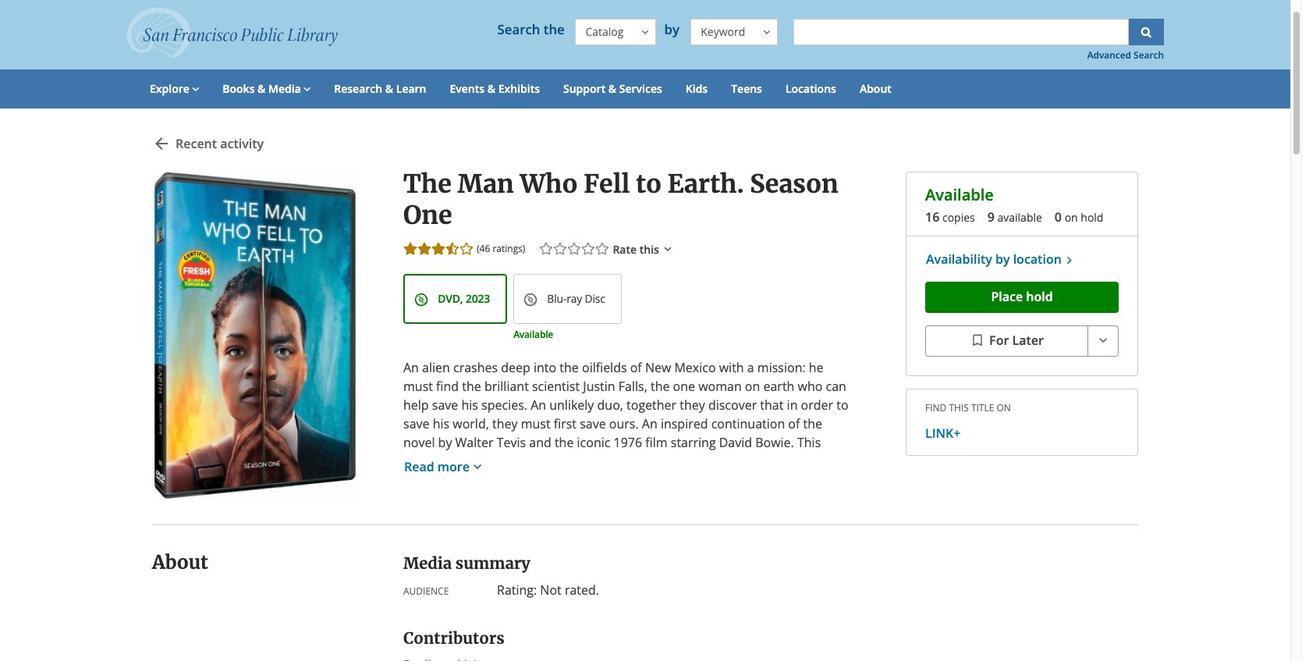 Task type: describe. For each thing, give the bounding box(es) containing it.
san francisco public library image
[[126, 7, 338, 57]]

a
[[748, 359, 755, 376]]

2 svg star outline image from the left
[[553, 241, 569, 257]]

1 horizontal spatial they
[[680, 396, 705, 413]]

all
[[575, 452, 588, 470]]

ten
[[592, 452, 611, 470]]

1 horizontal spatial on
[[997, 401, 1012, 415]]

oilfields
[[582, 359, 627, 376]]

for
[[990, 332, 1010, 349]]

disc
[[585, 291, 606, 306]]

link+
[[926, 425, 961, 442]]

svg star image
[[431, 241, 446, 257]]

1 horizontal spatial save
[[432, 396, 458, 413]]

fell
[[584, 168, 630, 200]]

search the
[[498, 21, 565, 39]]

hold inside button
[[1027, 288, 1053, 305]]

0 vertical spatial of
[[630, 359, 642, 376]]

crashes
[[454, 359, 498, 376]]

0 horizontal spatial save
[[404, 415, 430, 432]]

plus
[[669, 452, 693, 470]]

media summary
[[404, 553, 531, 573]]

arrow image for books & media
[[301, 81, 311, 96]]

search image
[[1139, 24, 1154, 39]]

& for support
[[609, 81, 617, 96]]

arrow image for explore
[[190, 81, 199, 96]]

scientist
[[532, 377, 580, 395]]

svg shelves outline image
[[970, 333, 986, 348]]

duo,
[[598, 396, 624, 413]]

together
[[627, 396, 677, 413]]

on inside an alien crashes deep into the oilfields of new mexico with a mission: he must find the brilliant scientist justin falls, the one woman on earth who can help save his species. an unlikely duo, together they discover that in order to save his world, they must first save ours. an inspired continuation of the novel by walter tevis and the iconic 1976 film starring david bowie. this three-disc collection includes all ten episodes plus featurettes and deleted scenes!
[[745, 377, 761, 395]]

this for rate
[[640, 242, 659, 256]]

david
[[719, 434, 753, 451]]

ray
[[567, 291, 582, 306]]

rating: not rated.
[[497, 582, 599, 599]]

16
[[926, 208, 940, 225]]

advanced
[[1088, 49, 1132, 61]]

collection
[[465, 452, 520, 470]]

rate
[[613, 242, 637, 256]]

in
[[787, 396, 798, 413]]

with
[[719, 359, 744, 376]]

books & media link
[[211, 69, 323, 108]]

events & exhibits
[[450, 81, 540, 96]]

audience
[[404, 585, 449, 598]]

advanced search link
[[1088, 49, 1165, 61]]

research
[[334, 81, 383, 96]]

this for find
[[949, 401, 969, 415]]

an alien crashes deep into the oilfields of new mexico with a mission: he must find the brilliant scientist justin falls, the one woman on earth who can help save his species. an unlikely duo, together they discover that in order to save his world, they must first save ours. an inspired continuation of the novel by walter tevis and the iconic 1976 film starring david bowie. this three-disc collection includes all ten episodes plus featurettes and deleted scenes!
[[404, 359, 849, 488]]

episodes
[[614, 452, 666, 470]]

1 horizontal spatial his
[[462, 396, 478, 413]]

1 vertical spatial and
[[764, 452, 786, 470]]

& for events
[[488, 81, 496, 96]]

learn
[[396, 81, 427, 96]]

read
[[404, 458, 435, 475]]

walter
[[456, 434, 494, 451]]

the up this
[[804, 415, 823, 432]]

can
[[826, 377, 847, 395]]

availability by location
[[927, 251, 1062, 268]]

read more
[[404, 458, 470, 475]]

deep
[[501, 359, 531, 376]]

availability by location button
[[926, 249, 1078, 270]]

teens link
[[720, 69, 774, 108]]

the
[[404, 168, 452, 200]]

man
[[458, 168, 514, 200]]

season
[[750, 168, 839, 200]]

3 svg star outline image from the left
[[581, 241, 597, 257]]

first
[[554, 415, 577, 432]]

hold inside the "0 on hold"
[[1081, 210, 1104, 224]]

into
[[534, 359, 557, 376]]

2 svg star image from the left
[[417, 241, 432, 257]]

locations link
[[774, 69, 848, 108]]

copies
[[943, 210, 975, 224]]

ours.
[[610, 415, 639, 432]]

catalog
[[586, 24, 624, 39]]

svg cd dvd image
[[414, 292, 429, 307]]

1 horizontal spatial an
[[531, 396, 546, 413]]

more
[[438, 458, 470, 475]]

0
[[1055, 208, 1062, 225]]

location
[[1014, 251, 1062, 268]]

0 vertical spatial media
[[269, 81, 301, 96]]

,
[[460, 291, 463, 306]]

svg arrow back image
[[152, 134, 171, 153]]

he
[[809, 359, 824, 376]]

0 horizontal spatial about
[[152, 550, 208, 574]]

ratings
[[493, 242, 523, 255]]

46
[[480, 242, 490, 255]]

keyword
[[701, 24, 746, 39]]

svg chevron down image
[[661, 241, 675, 257]]

explore
[[150, 81, 190, 96]]

mexico
[[675, 359, 716, 376]]

svg chevron down image inside the read more dropdown button
[[470, 459, 486, 474]]

recent activity link
[[152, 128, 264, 159]]

mission:
[[758, 359, 806, 376]]

svg cd dvd image
[[524, 292, 538, 307]]

( 46 ratings )
[[477, 242, 526, 255]]

to inside the man who fell to earth. season one
[[636, 168, 662, 200]]

support & services
[[564, 81, 663, 96]]

species.
[[482, 396, 528, 413]]

blu-ray disc link
[[514, 274, 622, 324]]

0 horizontal spatial must
[[404, 377, 433, 395]]

9 available
[[988, 208, 1043, 225]]

the man who fell to earth. season one
[[404, 168, 839, 231]]

2 horizontal spatial save
[[580, 415, 606, 432]]

place hold button
[[926, 282, 1119, 313]]

three-
[[404, 452, 439, 470]]

keyword button
[[691, 19, 779, 46]]

by inside an alien crashes deep into the oilfields of new mexico with a mission: he must find the brilliant scientist justin falls, the one woman on earth who can help save his species. an unlikely duo, together they discover that in order to save his world, they must first save ours. an inspired continuation of the novel by walter tevis and the iconic 1976 film starring david bowie. this three-disc collection includes all ten episodes plus featurettes and deleted scenes!
[[438, 434, 452, 451]]

one
[[404, 200, 453, 231]]



Task type: locate. For each thing, give the bounding box(es) containing it.
that
[[761, 396, 784, 413]]

and down bowie. on the right bottom
[[764, 452, 786, 470]]

save down help
[[404, 415, 430, 432]]

of up falls,
[[630, 359, 642, 376]]

recent
[[176, 135, 217, 152]]

3 svg star outline image from the left
[[595, 241, 611, 257]]

0 vertical spatial they
[[680, 396, 705, 413]]

2 horizontal spatial by
[[996, 251, 1010, 268]]

2 vertical spatial on
[[997, 401, 1012, 415]]

summary
[[456, 553, 531, 573]]

0 vertical spatial and
[[529, 434, 552, 451]]

0 vertical spatial his
[[462, 396, 478, 413]]

rated.
[[565, 582, 599, 599]]

1 svg star outline image from the left
[[539, 241, 555, 257]]

arrow image
[[190, 81, 199, 96], [301, 81, 311, 96]]

to inside an alien crashes deep into the oilfields of new mexico with a mission: he must find the brilliant scientist justin falls, the one woman on earth who can help save his species. an unlikely duo, together they discover that in order to save his world, they must first save ours. an inspired continuation of the novel by walter tevis and the iconic 1976 film starring david bowie. this three-disc collection includes all ten episodes plus featurettes and deleted scenes!
[[837, 396, 849, 413]]

for later button
[[926, 326, 1089, 357]]

1 vertical spatial his
[[433, 415, 450, 432]]

svg star outline image left rate
[[581, 241, 597, 257]]

1 vertical spatial by
[[996, 251, 1010, 268]]

& for research
[[385, 81, 394, 96]]

1 vertical spatial they
[[493, 415, 518, 432]]

woman
[[699, 377, 742, 395]]

0 horizontal spatial and
[[529, 434, 552, 451]]

2 horizontal spatial on
[[1065, 210, 1079, 224]]

2 vertical spatial an
[[642, 415, 658, 432]]

on right 0
[[1065, 210, 1079, 224]]

brilliant
[[485, 377, 529, 395]]

one
[[673, 377, 696, 395]]

arrow image left books
[[190, 81, 199, 96]]

an left the alien
[[404, 359, 419, 376]]

0 horizontal spatial available
[[514, 328, 553, 341]]

0 horizontal spatial hold
[[1027, 288, 1053, 305]]

2 svg star outline image from the left
[[567, 241, 583, 257]]

svg star image
[[403, 241, 418, 257], [417, 241, 432, 257]]

advanced search
[[1088, 49, 1165, 61]]

0 horizontal spatial svg chevron down image
[[470, 459, 486, 474]]

0 horizontal spatial this
[[640, 242, 659, 256]]

0 vertical spatial must
[[404, 377, 433, 395]]

svg star outline image left (
[[459, 241, 475, 257]]

0 horizontal spatial by
[[438, 434, 452, 451]]

2 vertical spatial by
[[438, 434, 452, 451]]

1 horizontal spatial of
[[789, 415, 800, 432]]

an down scientist
[[531, 396, 546, 413]]

1 vertical spatial must
[[521, 415, 551, 432]]

1 horizontal spatial svg chevron down image
[[1096, 333, 1112, 348]]

svg star image left svg half star icon
[[417, 241, 432, 257]]

1 horizontal spatial hold
[[1081, 210, 1104, 224]]

rate this
[[613, 242, 659, 256]]

hold right place
[[1027, 288, 1053, 305]]

1 vertical spatial available
[[514, 328, 553, 341]]

must up help
[[404, 377, 433, 395]]

continuation
[[712, 415, 785, 432]]

arrow image left research
[[301, 81, 311, 96]]

read more button
[[404, 452, 499, 483]]

and up includes
[[529, 434, 552, 451]]

rate this button
[[537, 240, 677, 258]]

the down crashes
[[462, 377, 481, 395]]

inspired
[[661, 415, 708, 432]]

hold
[[1081, 210, 1104, 224], [1027, 288, 1053, 305]]

0 horizontal spatial media
[[269, 81, 301, 96]]

2 horizontal spatial svg star outline image
[[595, 241, 611, 257]]

1 horizontal spatial to
[[837, 396, 849, 413]]

save up iconic in the left bottom of the page
[[580, 415, 606, 432]]

help
[[404, 396, 429, 413]]

2 horizontal spatial an
[[642, 415, 658, 432]]

0 vertical spatial an
[[404, 359, 419, 376]]

2 horizontal spatial svg star outline image
[[581, 241, 597, 257]]

for later
[[990, 332, 1044, 349]]

1 horizontal spatial search
[[1134, 49, 1165, 61]]

books
[[223, 81, 255, 96]]

starring
[[671, 434, 716, 451]]

hold right 0
[[1081, 210, 1104, 224]]

0 horizontal spatial search
[[498, 21, 540, 39]]

1 horizontal spatial available
[[926, 184, 994, 205]]

search down search "icon"
[[1134, 49, 1165, 61]]

1 vertical spatial media
[[404, 553, 452, 573]]

later
[[1013, 332, 1044, 349]]

unlikely
[[550, 396, 594, 413]]

0 vertical spatial about
[[860, 81, 892, 96]]

0 horizontal spatial they
[[493, 415, 518, 432]]

find this title on
[[926, 401, 1012, 415]]

dvd , 2023
[[438, 291, 490, 306]]

they down species.
[[493, 415, 518, 432]]

an down together at the bottom of page
[[642, 415, 658, 432]]

on right title on the right of page
[[997, 401, 1012, 415]]

1 vertical spatial hold
[[1027, 288, 1053, 305]]

2023
[[466, 291, 490, 306]]

(
[[477, 242, 480, 255]]

1 horizontal spatial by
[[665, 21, 683, 39]]

0 horizontal spatial arrow image
[[190, 81, 199, 96]]

1 & from the left
[[258, 81, 266, 96]]

find
[[436, 377, 459, 395]]

must left first at bottom left
[[521, 415, 551, 432]]

0 horizontal spatial on
[[745, 377, 761, 395]]

1 vertical spatial svg chevron down image
[[470, 459, 486, 474]]

& right support
[[609, 81, 617, 96]]

who
[[520, 168, 578, 200]]

& left learn
[[385, 81, 394, 96]]

1 vertical spatial search
[[1134, 49, 1165, 61]]

0 vertical spatial on
[[1065, 210, 1079, 224]]

0 on hold
[[1055, 208, 1104, 225]]

0 horizontal spatial svg star outline image
[[539, 241, 555, 257]]

1 vertical spatial to
[[837, 396, 849, 413]]

&
[[258, 81, 266, 96], [385, 81, 394, 96], [488, 81, 496, 96], [609, 81, 617, 96]]

of down in
[[789, 415, 800, 432]]

scenes!
[[404, 471, 446, 488]]

earth
[[764, 377, 795, 395]]

available up copies
[[926, 184, 994, 205]]

recent activity
[[176, 135, 264, 152]]

and
[[529, 434, 552, 451], [764, 452, 786, 470]]

the left catalog
[[544, 21, 565, 39]]

svg star image left svg star image
[[403, 241, 418, 257]]

locations
[[786, 81, 837, 96]]

support
[[564, 81, 606, 96]]

1 horizontal spatial arrow image
[[301, 81, 311, 96]]

the up scientist
[[560, 359, 579, 376]]

discover
[[709, 396, 757, 413]]

2 & from the left
[[385, 81, 394, 96]]

1 svg star image from the left
[[403, 241, 418, 257]]

svg star outline image
[[459, 241, 475, 257], [553, 241, 569, 257], [581, 241, 597, 257]]

3 & from the left
[[488, 81, 496, 96]]

svg chevron down image right later
[[1096, 333, 1112, 348]]

& right events
[[488, 81, 496, 96]]

0 vertical spatial search
[[498, 21, 540, 39]]

alien
[[422, 359, 450, 376]]

catalog button
[[576, 19, 657, 46]]

0 vertical spatial svg chevron down image
[[1096, 333, 1112, 348]]

the
[[544, 21, 565, 39], [560, 359, 579, 376], [462, 377, 481, 395], [651, 377, 670, 395], [804, 415, 823, 432], [555, 434, 574, 451]]

by up disc
[[438, 434, 452, 451]]

books & media
[[223, 81, 301, 96]]

0 horizontal spatial of
[[630, 359, 642, 376]]

to down "can" at the bottom of page
[[837, 396, 849, 413]]

to right fell
[[636, 168, 662, 200]]

0 horizontal spatial to
[[636, 168, 662, 200]]

kids
[[686, 81, 708, 96]]

save down find at the bottom left
[[432, 396, 458, 413]]

services
[[620, 81, 663, 96]]

1 vertical spatial on
[[745, 377, 761, 395]]

this left svg chevron down icon
[[640, 242, 659, 256]]

his up world,
[[462, 396, 478, 413]]

they
[[680, 396, 705, 413], [493, 415, 518, 432]]

0 vertical spatial hold
[[1081, 210, 1104, 224]]

1 vertical spatial of
[[789, 415, 800, 432]]

svg chevron down image
[[1096, 333, 1112, 348], [470, 459, 486, 474]]

rating:
[[497, 582, 537, 599]]

1 horizontal spatial and
[[764, 452, 786, 470]]

events & exhibits link
[[438, 69, 552, 108]]

media right books
[[269, 81, 301, 96]]

bowie.
[[756, 434, 794, 451]]

teens
[[732, 81, 763, 96]]

explore link
[[138, 69, 211, 108]]

svg star outline image
[[539, 241, 555, 257], [567, 241, 583, 257], [595, 241, 611, 257]]

1 horizontal spatial this
[[949, 401, 969, 415]]

this
[[798, 434, 821, 451]]

1 svg star outline image from the left
[[459, 241, 475, 257]]

arrow image inside the explore link
[[190, 81, 199, 96]]

to
[[636, 168, 662, 200], [837, 396, 849, 413]]

0 vertical spatial by
[[665, 21, 683, 39]]

film
[[646, 434, 668, 451]]

disc
[[439, 452, 462, 470]]

1 vertical spatial about
[[152, 550, 208, 574]]

& inside 'link'
[[488, 81, 496, 96]]

on inside the "0 on hold"
[[1065, 210, 1079, 224]]

0 vertical spatial to
[[636, 168, 662, 200]]

None search field
[[794, 19, 1130, 45]]

1 horizontal spatial about
[[860, 81, 892, 96]]

available down svg cd dvd icon
[[514, 328, 553, 341]]

& right books
[[258, 81, 266, 96]]

find
[[926, 401, 947, 415]]

search up exhibits
[[498, 21, 540, 39]]

0 horizontal spatial his
[[433, 415, 450, 432]]

availability
[[927, 251, 993, 268]]

iconic
[[577, 434, 611, 451]]

research & learn link
[[323, 69, 438, 108]]

1 vertical spatial an
[[531, 396, 546, 413]]

of
[[630, 359, 642, 376], [789, 415, 800, 432]]

this
[[640, 242, 659, 256], [949, 401, 969, 415]]

not
[[540, 582, 562, 599]]

on down a
[[745, 377, 761, 395]]

arrow image inside books & media link
[[301, 81, 311, 96]]

deleted
[[790, 452, 834, 470]]

svg chevron right image
[[1062, 253, 1077, 268]]

svg star outline image right ")"
[[553, 241, 569, 257]]

& for books
[[258, 81, 266, 96]]

0 vertical spatial this
[[640, 242, 659, 256]]

must
[[404, 377, 433, 395], [521, 415, 551, 432]]

dvd
[[438, 291, 460, 306]]

svg star outline image up ray
[[567, 241, 583, 257]]

16 copies
[[926, 208, 975, 225]]

support & services link
[[552, 69, 674, 108]]

1 arrow image from the left
[[190, 81, 199, 96]]

research & learn
[[334, 81, 427, 96]]

search
[[498, 21, 540, 39], [1134, 49, 1165, 61]]

svg star outline image right ")"
[[539, 241, 555, 257]]

this right find
[[949, 401, 969, 415]]

the down first at bottom left
[[555, 434, 574, 451]]

2 arrow image from the left
[[301, 81, 311, 96]]

order
[[801, 396, 834, 413]]

media up "audience"
[[404, 553, 452, 573]]

by inside button
[[996, 251, 1010, 268]]

new
[[645, 359, 672, 376]]

1 horizontal spatial must
[[521, 415, 551, 432]]

his
[[462, 396, 478, 413], [433, 415, 450, 432]]

9
[[988, 208, 995, 225]]

0 vertical spatial available
[[926, 184, 994, 205]]

exhibits
[[499, 81, 540, 96]]

1 horizontal spatial svg star outline image
[[553, 241, 569, 257]]

blu-ray disc
[[547, 291, 606, 306]]

4 & from the left
[[609, 81, 617, 96]]

this inside dropdown button
[[640, 242, 659, 256]]

contributors
[[404, 628, 505, 648]]

they up inspired
[[680, 396, 705, 413]]

0 horizontal spatial svg star outline image
[[459, 241, 475, 257]]

1 horizontal spatial svg star outline image
[[567, 241, 583, 257]]

svg star outline image left rate
[[595, 241, 611, 257]]

blu-
[[547, 291, 567, 306]]

by left the location
[[996, 251, 1010, 268]]

featurettes
[[697, 452, 761, 470]]

svg half star image
[[445, 241, 461, 257]]

world,
[[453, 415, 489, 432]]

1 vertical spatial this
[[949, 401, 969, 415]]

0 horizontal spatial an
[[404, 359, 419, 376]]

svg chevron down image down the walter
[[470, 459, 486, 474]]

the down new
[[651, 377, 670, 395]]

his up the 'novel'
[[433, 415, 450, 432]]

by left "keyword"
[[665, 21, 683, 39]]

about inside about link
[[860, 81, 892, 96]]

available
[[926, 184, 994, 205], [514, 328, 553, 341]]

1 horizontal spatial media
[[404, 553, 452, 573]]



Task type: vqa. For each thing, say whether or not it's contained in the screenshot.
the toronto book awards (286)
no



